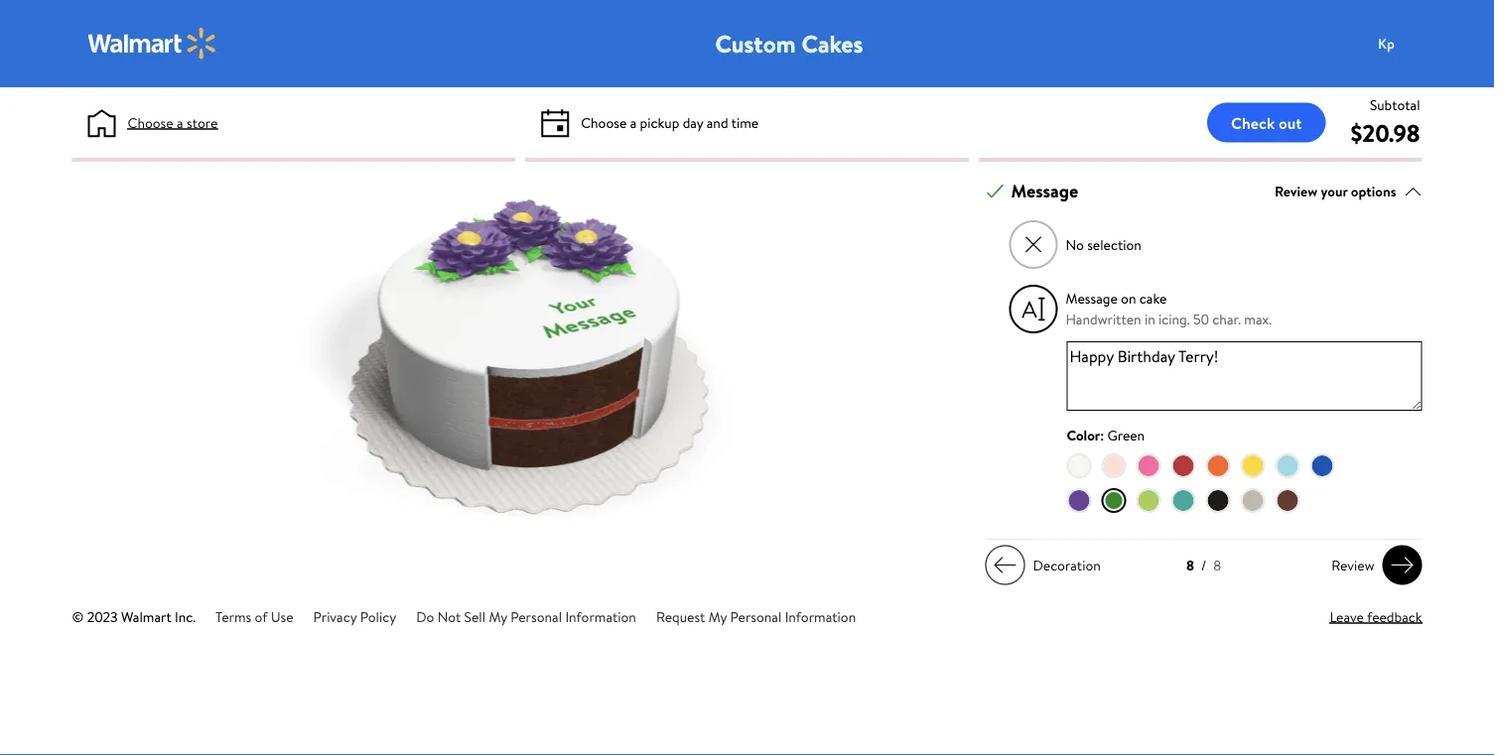 Task type: describe. For each thing, give the bounding box(es) containing it.
remove image
[[1023, 234, 1044, 256]]

kp
[[1378, 34, 1395, 53]]

request my personal information link
[[656, 607, 856, 627]]

check out
[[1231, 112, 1302, 134]]

up arrow image
[[1404, 182, 1422, 200]]

subtotal $20.98
[[1351, 95, 1420, 149]]

privacy
[[313, 607, 357, 627]]

privacy policy link
[[313, 607, 396, 627]]

color
[[1067, 426, 1100, 445]]

do
[[416, 607, 434, 627]]

choose a store link
[[128, 112, 218, 133]]

choose for choose a pickup day and time
[[581, 113, 627, 132]]

leave feedback
[[1330, 607, 1422, 627]]

and
[[707, 113, 728, 132]]

pickup
[[640, 113, 679, 132]]

subtotal
[[1370, 95, 1420, 114]]

handwritten
[[1066, 310, 1141, 329]]

custom cakes
[[715, 27, 863, 60]]

review your options
[[1275, 181, 1396, 201]]

in
[[1145, 310, 1155, 329]]

message for message
[[1011, 179, 1078, 204]]

2 my from the left
[[709, 607, 727, 627]]

1 8 from the left
[[1186, 556, 1194, 575]]

Example: Happy Birthday text field
[[1067, 342, 1422, 411]]

time
[[731, 113, 759, 132]]

out
[[1279, 112, 1302, 134]]

green
[[1108, 426, 1145, 445]]

custom
[[715, 27, 796, 60]]

do not sell my personal information
[[416, 607, 636, 627]]

message for message on cake handwritten in icing. 50 char. max.
[[1066, 289, 1118, 308]]

terms of use link
[[216, 607, 293, 627]]

choose a pickup day and time
[[581, 113, 759, 132]]

decoration
[[1033, 556, 1101, 575]]

of
[[255, 607, 268, 627]]

© 2023 walmart inc.
[[72, 607, 196, 627]]

inc.
[[175, 607, 196, 627]]

2 information from the left
[[785, 607, 856, 627]]

leave
[[1330, 607, 1364, 627]]

1 information from the left
[[565, 607, 636, 627]]

kp button
[[1367, 24, 1446, 64]]

review your options link
[[1275, 178, 1422, 205]]

cakes
[[802, 27, 863, 60]]

do not sell my personal information link
[[416, 607, 636, 627]]

50
[[1193, 310, 1209, 329]]

a for pickup
[[630, 113, 637, 132]]

review for review your options
[[1275, 181, 1318, 201]]

selection
[[1087, 235, 1142, 254]]

2 8 from the left
[[1213, 556, 1221, 575]]

char.
[[1213, 310, 1241, 329]]

no selection
[[1066, 235, 1142, 254]]

$20.98
[[1351, 116, 1420, 149]]

terms of use
[[216, 607, 293, 627]]



Task type: vqa. For each thing, say whether or not it's contained in the screenshot.
Privacy Policy
yes



Task type: locate. For each thing, give the bounding box(es) containing it.
8 / 8
[[1186, 556, 1221, 575]]

1 vertical spatial review
[[1332, 556, 1375, 575]]

0 vertical spatial review
[[1275, 181, 1318, 201]]

choose
[[128, 113, 173, 132], [581, 113, 627, 132]]

1 horizontal spatial choose
[[581, 113, 627, 132]]

icon for continue arrow image left decoration
[[993, 554, 1017, 577]]

check
[[1231, 112, 1275, 134]]

information
[[565, 607, 636, 627], [785, 607, 856, 627]]

1 icon for continue arrow image from the left
[[993, 554, 1017, 577]]

8 left / on the bottom of page
[[1186, 556, 1194, 575]]

use
[[271, 607, 293, 627]]

request
[[656, 607, 705, 627]]

message
[[1011, 179, 1078, 204], [1066, 289, 1118, 308]]

/
[[1201, 556, 1206, 575]]

personal
[[511, 607, 562, 627], [730, 607, 782, 627]]

1 horizontal spatial a
[[630, 113, 637, 132]]

1 a from the left
[[177, 113, 183, 132]]

choose left pickup
[[581, 113, 627, 132]]

no
[[1066, 235, 1084, 254]]

decoration link
[[985, 546, 1109, 585]]

review left your at the right of page
[[1275, 181, 1318, 201]]

message up handwritten
[[1066, 289, 1118, 308]]

store
[[187, 113, 218, 132]]

0 horizontal spatial icon for continue arrow image
[[993, 554, 1017, 577]]

a for store
[[177, 113, 183, 132]]

review up leave
[[1332, 556, 1375, 575]]

2023
[[87, 607, 118, 627]]

icon for continue arrow image up feedback
[[1390, 554, 1414, 577]]

icing.
[[1159, 310, 1190, 329]]

message on cake handwritten in icing. 50 char. max.
[[1066, 289, 1272, 329]]

8 right / on the bottom of page
[[1213, 556, 1221, 575]]

0 horizontal spatial a
[[177, 113, 183, 132]]

icon for continue arrow image inside decoration link
[[993, 554, 1017, 577]]

:
[[1100, 426, 1104, 445]]

feedback
[[1367, 607, 1422, 627]]

your
[[1321, 181, 1348, 201]]

review inside 'element'
[[1275, 181, 1318, 201]]

review inside "link"
[[1332, 556, 1375, 575]]

choose left store
[[128, 113, 173, 132]]

walmart
[[121, 607, 171, 627]]

on
[[1121, 289, 1136, 308]]

0 horizontal spatial review
[[1275, 181, 1318, 201]]

options
[[1351, 181, 1396, 201]]

check out button
[[1207, 103, 1326, 142]]

1 horizontal spatial 8
[[1213, 556, 1221, 575]]

choose a store
[[128, 113, 218, 132]]

0 horizontal spatial 8
[[1186, 556, 1194, 575]]

1 personal from the left
[[511, 607, 562, 627]]

a left store
[[177, 113, 183, 132]]

2 icon for continue arrow image from the left
[[1390, 554, 1414, 577]]

1 horizontal spatial personal
[[730, 607, 782, 627]]

ok image
[[986, 182, 1004, 200]]

choose for choose a store
[[128, 113, 173, 132]]

my right 'request'
[[709, 607, 727, 627]]

review
[[1275, 181, 1318, 201], [1332, 556, 1375, 575]]

terms
[[216, 607, 251, 627]]

message right ok icon
[[1011, 179, 1078, 204]]

1 my from the left
[[489, 607, 507, 627]]

policy
[[360, 607, 396, 627]]

request my personal information
[[656, 607, 856, 627]]

2 choose from the left
[[581, 113, 627, 132]]

2 personal from the left
[[730, 607, 782, 627]]

review link
[[1324, 546, 1422, 585]]

sell
[[464, 607, 486, 627]]

©
[[72, 607, 84, 627]]

0 horizontal spatial personal
[[511, 607, 562, 627]]

color : green
[[1067, 426, 1145, 445]]

a left pickup
[[630, 113, 637, 132]]

1 horizontal spatial icon for continue arrow image
[[1390, 554, 1414, 577]]

1 horizontal spatial review
[[1332, 556, 1375, 575]]

0 vertical spatial message
[[1011, 179, 1078, 204]]

max.
[[1244, 310, 1272, 329]]

cake
[[1140, 289, 1167, 308]]

1 horizontal spatial my
[[709, 607, 727, 627]]

0 horizontal spatial my
[[489, 607, 507, 627]]

0 horizontal spatial information
[[565, 607, 636, 627]]

2 a from the left
[[630, 113, 637, 132]]

privacy policy
[[313, 607, 396, 627]]

a
[[177, 113, 183, 132], [630, 113, 637, 132]]

my
[[489, 607, 507, 627], [709, 607, 727, 627]]

review for review
[[1332, 556, 1375, 575]]

1 choose from the left
[[128, 113, 173, 132]]

1 horizontal spatial information
[[785, 607, 856, 627]]

0 horizontal spatial choose
[[128, 113, 173, 132]]

1 vertical spatial message
[[1066, 289, 1118, 308]]

icon for continue arrow image
[[993, 554, 1017, 577], [1390, 554, 1414, 577]]

back to walmart.com image
[[88, 28, 217, 60]]

personal right sell
[[511, 607, 562, 627]]

leave feedback button
[[1330, 607, 1422, 628]]

my right sell
[[489, 607, 507, 627]]

personal right 'request'
[[730, 607, 782, 627]]

8
[[1186, 556, 1194, 575], [1213, 556, 1221, 575]]

not
[[437, 607, 461, 627]]

day
[[683, 113, 703, 132]]

review your options element
[[1275, 181, 1396, 202]]

message inside "message on cake handwritten in icing. 50 char. max."
[[1066, 289, 1118, 308]]

icon for continue arrow image inside review "link"
[[1390, 554, 1414, 577]]



